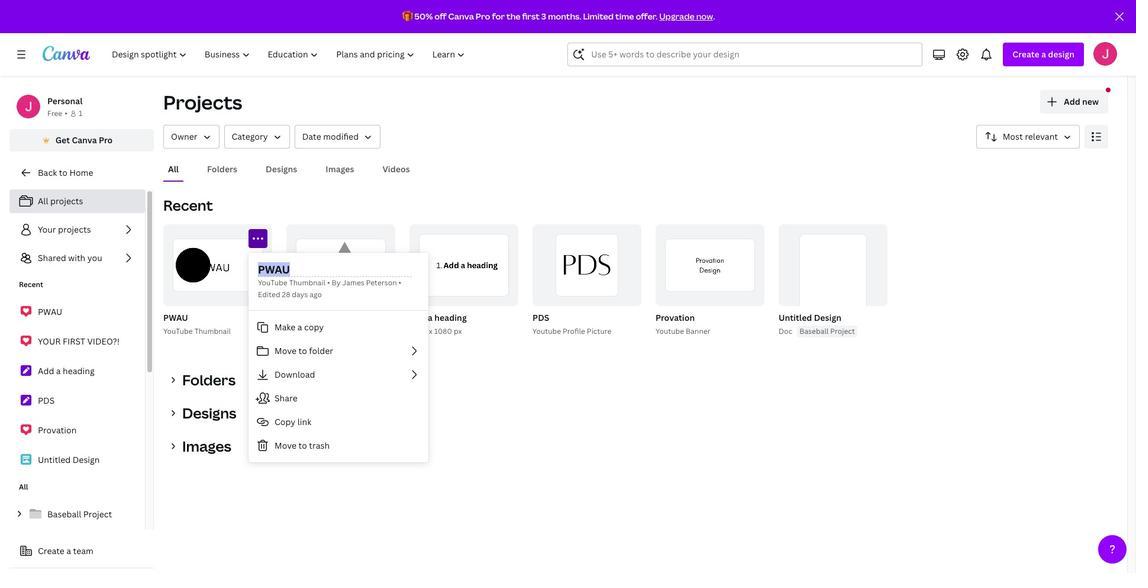 Task type: locate. For each thing, give the bounding box(es) containing it.
your first video?! button
[[287, 311, 369, 326]]

your projects link
[[9, 218, 145, 242]]

add inside list
[[38, 365, 54, 376]]

provation youtube banner
[[656, 312, 711, 336]]

baseball
[[800, 326, 829, 336], [47, 509, 81, 520]]

a for create a team
[[66, 545, 71, 556]]

thumbnail inside pwau youtube thumbnail
[[195, 326, 231, 336]]

free •
[[47, 108, 67, 118]]

design inside button
[[814, 312, 842, 323]]

1 horizontal spatial untitled design
[[779, 312, 842, 323]]

0 horizontal spatial heading
[[63, 365, 95, 376]]

create left team
[[38, 545, 64, 556]]

untitled inside button
[[779, 312, 812, 323]]

add
[[1064, 96, 1081, 107], [410, 312, 426, 323], [38, 365, 54, 376]]

recent down all button
[[163, 195, 213, 215]]

provation for provation youtube banner
[[656, 312, 695, 323]]

add up 1200
[[410, 312, 426, 323]]

0 horizontal spatial 1
[[79, 108, 82, 118]]

most relevant
[[1003, 131, 1058, 142]]

move for move to folder
[[275, 345, 297, 356]]

youtube up move to folder
[[287, 326, 316, 336]]

1 horizontal spatial heading
[[435, 312, 467, 323]]

all inside button
[[168, 163, 179, 175]]

1 vertical spatial projects
[[58, 224, 91, 235]]

all
[[168, 163, 179, 175], [38, 195, 48, 207], [19, 482, 28, 492]]

to right back
[[59, 167, 67, 178]]

designs button
[[261, 158, 302, 181]]

0 vertical spatial heading
[[435, 312, 467, 323]]

1 horizontal spatial design
[[814, 312, 842, 323]]

untitled down provation link
[[38, 454, 71, 465]]

move inside button
[[275, 440, 297, 451]]

design
[[814, 312, 842, 323], [73, 454, 100, 465]]

heading down your first video?! link
[[63, 365, 95, 376]]

2 youtube from the left
[[656, 326, 684, 336]]

0 vertical spatial create
[[1013, 49, 1040, 60]]

0 horizontal spatial untitled design
[[38, 454, 100, 465]]

2 vertical spatial all
[[19, 482, 28, 492]]

to for trash
[[299, 440, 307, 451]]

1 left of
[[494, 292, 497, 301]]

first inside your first video?! youtube thumbnail
[[312, 312, 334, 323]]

add new
[[1064, 96, 1099, 107]]

2 vertical spatial to
[[299, 440, 307, 451]]

1200
[[410, 326, 427, 336]]

0 horizontal spatial images
[[182, 436, 231, 456]]

1 vertical spatial folders
[[182, 370, 236, 390]]

make
[[275, 321, 296, 333]]

video?! down 'james'
[[336, 312, 369, 323]]

0 vertical spatial recent
[[163, 195, 213, 215]]

copy
[[304, 321, 324, 333]]

for
[[492, 11, 505, 22]]

images down designs dropdown button
[[182, 436, 231, 456]]

1 horizontal spatial video?!
[[336, 312, 369, 323]]

team
[[73, 545, 93, 556]]

0 vertical spatial canva
[[448, 11, 474, 22]]

None field
[[258, 262, 412, 277]]

a
[[1042, 49, 1047, 60], [428, 312, 433, 323], [298, 321, 302, 333], [56, 365, 61, 376], [66, 545, 71, 556]]

1 vertical spatial all
[[38, 195, 48, 207]]

a down your first video?! link
[[56, 365, 61, 376]]

to inside button
[[299, 345, 307, 356]]

.
[[713, 11, 715, 22]]

🎁 50% off canva pro for the first 3 months. limited time offer. upgrade now .
[[402, 11, 715, 22]]

0 horizontal spatial canva
[[72, 134, 97, 146]]

link
[[298, 416, 312, 427]]

create for create a design
[[1013, 49, 1040, 60]]

provation inside provation youtube banner
[[656, 312, 695, 323]]

first down 'pwau' link
[[63, 336, 85, 347]]

youtube down pwau button
[[163, 326, 193, 336]]

0 vertical spatial projects
[[50, 195, 83, 207]]

youtube down pds button at the left of the page
[[533, 326, 561, 336]]

provation up banner
[[656, 312, 695, 323]]

canva right off at the left of the page
[[448, 11, 474, 22]]

1 vertical spatial project
[[83, 509, 112, 520]]

folders down the category at the top of the page
[[207, 163, 237, 175]]

provation down the pds link
[[38, 424, 77, 436]]

1 move from the top
[[275, 345, 297, 356]]

designs down category button
[[266, 163, 297, 175]]

date
[[302, 131, 321, 142]]

0 vertical spatial provation
[[656, 312, 695, 323]]

pds inside pds youtube profile picture
[[533, 312, 550, 323]]

28
[[282, 289, 290, 300]]

1 vertical spatial 1
[[494, 292, 497, 301]]

upgrade
[[660, 11, 695, 22]]

1 horizontal spatial provation
[[656, 312, 695, 323]]

0 horizontal spatial pwau
[[38, 306, 62, 317]]

move down make
[[275, 345, 297, 356]]

video?! for your first video?! youtube thumbnail
[[336, 312, 369, 323]]

create a design button
[[1004, 43, 1084, 66]]

projects right your
[[58, 224, 91, 235]]

projects for all projects
[[50, 195, 83, 207]]

copy link
[[275, 416, 312, 427]]

1 horizontal spatial recent
[[163, 195, 213, 215]]

1 vertical spatial first
[[63, 336, 85, 347]]

pwau
[[38, 306, 62, 317], [163, 312, 188, 323]]

first down ago
[[312, 312, 334, 323]]

add left new
[[1064, 96, 1081, 107]]

your first video?!
[[38, 336, 120, 347]]

youtube inside your first video?! youtube thumbnail
[[287, 326, 316, 336]]

1 list from the top
[[9, 189, 145, 270]]

your
[[287, 312, 310, 323], [38, 336, 61, 347]]

0 horizontal spatial baseball project
[[47, 509, 112, 520]]

folders button
[[202, 158, 242, 181]]

make a copy button
[[249, 316, 429, 339]]

pds inside list
[[38, 395, 55, 406]]

images inside dropdown button
[[182, 436, 231, 456]]

home
[[69, 167, 93, 178]]

video?! inside list
[[87, 336, 120, 347]]

1 youtube from the left
[[533, 326, 561, 336]]

your projects
[[38, 224, 91, 235]]

1 vertical spatial your
[[38, 336, 61, 347]]

1 horizontal spatial baseball
[[800, 326, 829, 336]]

folder
[[309, 345, 333, 356]]

heading up px
[[435, 312, 467, 323]]

1
[[79, 108, 82, 118], [494, 292, 497, 301]]

designs down folders dropdown button at the left
[[182, 403, 236, 423]]

a for make a copy
[[298, 321, 302, 333]]

0 vertical spatial folders
[[207, 163, 237, 175]]

a inside add a heading 1200 x 1080 px
[[428, 312, 433, 323]]

to left folder
[[299, 345, 307, 356]]

all projects link
[[9, 189, 145, 213]]

video?!
[[336, 312, 369, 323], [87, 336, 120, 347]]

1 horizontal spatial youtube
[[656, 326, 684, 336]]

move for move to trash
[[275, 440, 297, 451]]

baseball project
[[800, 326, 855, 336], [47, 509, 112, 520]]

1080
[[434, 326, 452, 336]]

first for your first video?!
[[63, 336, 85, 347]]

to left trash
[[299, 440, 307, 451]]

baseball up create a team
[[47, 509, 81, 520]]

1 horizontal spatial project
[[831, 326, 855, 336]]

2 vertical spatial add
[[38, 365, 54, 376]]

1 vertical spatial pds
[[38, 395, 55, 406]]

1 vertical spatial baseball project
[[47, 509, 112, 520]]

0 horizontal spatial baseball
[[47, 509, 81, 520]]

a up x
[[428, 312, 433, 323]]

1 vertical spatial list
[[9, 300, 145, 472]]

0 vertical spatial list
[[9, 189, 145, 270]]

1 vertical spatial design
[[73, 454, 100, 465]]

a left design
[[1042, 49, 1047, 60]]

1 horizontal spatial add
[[410, 312, 426, 323]]

youtube for provation
[[656, 326, 684, 336]]

0 horizontal spatial all
[[19, 482, 28, 492]]

1 vertical spatial video?!
[[87, 336, 120, 347]]

None search field
[[568, 43, 923, 66]]

1 horizontal spatial untitled
[[779, 312, 812, 323]]

0 vertical spatial add
[[1064, 96, 1081, 107]]

a left copy
[[298, 321, 302, 333]]

🎁
[[402, 11, 413, 22]]

0 horizontal spatial first
[[63, 336, 85, 347]]

first
[[312, 312, 334, 323], [63, 336, 85, 347]]

shared
[[38, 252, 66, 263]]

a inside create a team button
[[66, 545, 71, 556]]

create inside button
[[38, 545, 64, 556]]

0 horizontal spatial video?!
[[87, 336, 120, 347]]

0 vertical spatial images
[[326, 163, 354, 175]]

canva
[[448, 11, 474, 22], [72, 134, 97, 146]]

projects
[[163, 89, 242, 115]]

by james peterson edited 28 days ago
[[258, 278, 397, 300]]

1 vertical spatial add
[[410, 312, 426, 323]]

provation for provation
[[38, 424, 77, 436]]

a left team
[[66, 545, 71, 556]]

youtube
[[533, 326, 561, 336], [656, 326, 684, 336]]

0 vertical spatial move
[[275, 345, 297, 356]]

projects down back to home
[[50, 195, 83, 207]]

move inside button
[[275, 345, 297, 356]]

images inside button
[[326, 163, 354, 175]]

picture
[[587, 326, 612, 336]]

0 vertical spatial designs
[[266, 163, 297, 175]]

project down untitled design button on the bottom right of the page
[[831, 326, 855, 336]]

baseball down untitled design button on the bottom right of the page
[[800, 326, 829, 336]]

provation inside list
[[38, 424, 77, 436]]

doc
[[779, 326, 793, 336]]

1 horizontal spatial your
[[287, 312, 310, 323]]

a inside create a design dropdown button
[[1042, 49, 1047, 60]]

baseball project link
[[9, 502, 145, 527]]

1 vertical spatial designs
[[182, 403, 236, 423]]

1 vertical spatial heading
[[63, 365, 95, 376]]

0 vertical spatial 1
[[79, 108, 82, 118]]

1 vertical spatial pro
[[99, 134, 113, 146]]

1 vertical spatial move
[[275, 440, 297, 451]]

0 vertical spatial to
[[59, 167, 67, 178]]

move down copy
[[275, 440, 297, 451]]

provation link
[[9, 418, 145, 443]]

pro up back to home "link"
[[99, 134, 113, 146]]

pwau inside pwau youtube thumbnail
[[163, 312, 188, 323]]

x
[[429, 326, 433, 336]]

add a heading link
[[9, 359, 145, 384]]

recent down shared
[[19, 279, 43, 289]]

design up 'baseball project' button
[[814, 312, 842, 323]]

0 horizontal spatial design
[[73, 454, 100, 465]]

Date modified button
[[295, 125, 381, 149]]

banner
[[686, 326, 711, 336]]

youtube
[[258, 278, 288, 288], [163, 326, 193, 336], [287, 326, 316, 336]]

baseball project down untitled design button on the bottom right of the page
[[800, 326, 855, 336]]

list
[[9, 189, 145, 270], [9, 300, 145, 472]]

pwau link
[[9, 300, 145, 324]]

1 horizontal spatial 1
[[494, 292, 497, 301]]

heading inside add a heading 1200 x 1080 px
[[435, 312, 467, 323]]

to inside button
[[299, 440, 307, 451]]

untitled design down provation link
[[38, 454, 100, 465]]

1 horizontal spatial pds
[[533, 312, 550, 323]]

projects for your projects
[[58, 224, 91, 235]]

0 vertical spatial baseball project
[[800, 326, 855, 336]]

add inside 'dropdown button'
[[1064, 96, 1081, 107]]

thumbnail
[[289, 278, 326, 288], [195, 326, 231, 336], [318, 326, 354, 336]]

pwau inside list
[[38, 306, 62, 317]]

untitled design up 'baseball project' button
[[779, 312, 842, 323]]

ago
[[310, 289, 322, 300]]

list containing pwau
[[9, 300, 145, 472]]

project up team
[[83, 509, 112, 520]]

1 vertical spatial provation
[[38, 424, 77, 436]]

0 vertical spatial video?!
[[336, 312, 369, 323]]

youtube inside provation youtube banner
[[656, 326, 684, 336]]

0 horizontal spatial designs
[[182, 403, 236, 423]]

heading for add a heading 1200 x 1080 px
[[435, 312, 467, 323]]

add down your first video?! link
[[38, 365, 54, 376]]

0 vertical spatial pds
[[533, 312, 550, 323]]

thumbnail up days
[[289, 278, 326, 288]]

thumbnail up folders dropdown button at the left
[[195, 326, 231, 336]]

first inside list
[[63, 336, 85, 347]]

heading for add a heading
[[63, 365, 95, 376]]

1 horizontal spatial first
[[312, 312, 334, 323]]

0 horizontal spatial pro
[[99, 134, 113, 146]]

move to trash button
[[249, 434, 429, 458]]

create inside dropdown button
[[1013, 49, 1040, 60]]

images down date modified "button"
[[326, 163, 354, 175]]

0 vertical spatial your
[[287, 312, 310, 323]]

untitled up doc
[[779, 312, 812, 323]]

px
[[454, 326, 462, 336]]

all inside list
[[38, 195, 48, 207]]

canva inside button
[[72, 134, 97, 146]]

canva right get
[[72, 134, 97, 146]]

youtube down the provation button
[[656, 326, 684, 336]]

1 vertical spatial recent
[[19, 279, 43, 289]]

all for all projects
[[38, 195, 48, 207]]

2 list from the top
[[9, 300, 145, 472]]

1 for 1 of 2
[[494, 292, 497, 301]]

0 vertical spatial first
[[312, 312, 334, 323]]

1 horizontal spatial baseball project
[[800, 326, 855, 336]]

a inside add a heading link
[[56, 365, 61, 376]]

1 horizontal spatial create
[[1013, 49, 1040, 60]]

1 vertical spatial canva
[[72, 134, 97, 146]]

baseball project up team
[[47, 509, 112, 520]]

Owner button
[[163, 125, 219, 149]]

0 horizontal spatial youtube
[[533, 326, 561, 336]]

0 horizontal spatial your
[[38, 336, 61, 347]]

folders inside button
[[207, 163, 237, 175]]

youtube inside pds youtube profile picture
[[533, 326, 561, 336]]

2 horizontal spatial add
[[1064, 96, 1081, 107]]

1 vertical spatial create
[[38, 545, 64, 556]]

free
[[47, 108, 62, 118]]

1 vertical spatial baseball
[[47, 509, 81, 520]]

create left design
[[1013, 49, 1040, 60]]

thumbnail down your first video?! button
[[318, 326, 354, 336]]

images
[[326, 163, 354, 175], [182, 436, 231, 456]]

a for create a design
[[1042, 49, 1047, 60]]

0 vertical spatial untitled design
[[779, 312, 842, 323]]

0 vertical spatial untitled
[[779, 312, 812, 323]]

category
[[232, 131, 268, 142]]

1 right •
[[79, 108, 82, 118]]

provation
[[656, 312, 695, 323], [38, 424, 77, 436]]

move
[[275, 345, 297, 356], [275, 440, 297, 451]]

video?! down 'pwau' link
[[87, 336, 120, 347]]

0 vertical spatial pro
[[476, 11, 490, 22]]

2 horizontal spatial all
[[168, 163, 179, 175]]

to
[[59, 167, 67, 178], [299, 345, 307, 356], [299, 440, 307, 451]]

0 horizontal spatial add
[[38, 365, 54, 376]]

your up add a heading
[[38, 336, 61, 347]]

your inside list
[[38, 336, 61, 347]]

move to folder button
[[249, 339, 429, 363]]

a inside make a copy button
[[298, 321, 302, 333]]

0 vertical spatial baseball
[[800, 326, 829, 336]]

projects
[[50, 195, 83, 207], [58, 224, 91, 235]]

list containing all projects
[[9, 189, 145, 270]]

1 horizontal spatial pwau
[[163, 312, 188, 323]]

folders up designs dropdown button
[[182, 370, 236, 390]]

days
[[292, 289, 308, 300]]

pro left for on the left top of the page
[[476, 11, 490, 22]]

0 horizontal spatial provation
[[38, 424, 77, 436]]

your inside your first video?! youtube thumbnail
[[287, 312, 310, 323]]

•
[[65, 108, 67, 118]]

video?! inside your first video?! youtube thumbnail
[[336, 312, 369, 323]]

1 vertical spatial to
[[299, 345, 307, 356]]

project
[[831, 326, 855, 336], [83, 509, 112, 520]]

add for add a heading 1200 x 1080 px
[[410, 312, 426, 323]]

design down provation link
[[73, 454, 100, 465]]

0 horizontal spatial pds
[[38, 395, 55, 406]]

1 horizontal spatial designs
[[266, 163, 297, 175]]

video?! for your first video?!
[[87, 336, 120, 347]]

images button
[[321, 158, 359, 181]]

get canva pro
[[55, 134, 113, 146]]

0 vertical spatial all
[[168, 163, 179, 175]]

add inside add a heading 1200 x 1080 px
[[410, 312, 426, 323]]

1 horizontal spatial all
[[38, 195, 48, 207]]

to inside "link"
[[59, 167, 67, 178]]

your down days
[[287, 312, 310, 323]]

0 vertical spatial project
[[831, 326, 855, 336]]

1 vertical spatial images
[[182, 436, 231, 456]]

2 move from the top
[[275, 440, 297, 451]]

1 horizontal spatial images
[[326, 163, 354, 175]]

1 vertical spatial untitled design
[[38, 454, 100, 465]]



Task type: vqa. For each thing, say whether or not it's contained in the screenshot.
rightmost PWAU
yes



Task type: describe. For each thing, give the bounding box(es) containing it.
baseball inside button
[[800, 326, 829, 336]]

1 of 2
[[494, 292, 510, 301]]

copy
[[275, 416, 296, 427]]

pwau for pwau
[[38, 306, 62, 317]]

a for add a heading
[[56, 365, 61, 376]]

shared with you
[[38, 252, 102, 263]]

add a heading 1200 x 1080 px
[[410, 312, 467, 336]]

Search search field
[[592, 43, 899, 66]]

offer.
[[636, 11, 658, 22]]

untitled design inside list
[[38, 454, 100, 465]]

the
[[507, 11, 521, 22]]

get canva pro button
[[9, 129, 154, 152]]

make a copy
[[275, 321, 324, 333]]

add a heading
[[38, 365, 95, 376]]

youtube inside pwau youtube thumbnail
[[163, 326, 193, 336]]

create a design
[[1013, 49, 1075, 60]]

youtube thumbnail
[[258, 278, 326, 288]]

upgrade now button
[[660, 11, 713, 22]]

back
[[38, 167, 57, 178]]

off
[[435, 11, 447, 22]]

peterson
[[366, 278, 397, 288]]

1 for 1
[[79, 108, 82, 118]]

3
[[542, 11, 547, 22]]

50%
[[415, 11, 433, 22]]

project inside button
[[831, 326, 855, 336]]

design
[[1049, 49, 1075, 60]]

to for folder
[[299, 345, 307, 356]]

designs inside button
[[266, 163, 297, 175]]

your for your first video?! youtube thumbnail
[[287, 312, 310, 323]]

trash
[[309, 440, 330, 451]]

pwau for pwau youtube thumbnail
[[163, 312, 188, 323]]

a for add a heading 1200 x 1080 px
[[428, 312, 433, 323]]

untitled design button
[[779, 311, 842, 326]]

create a team button
[[9, 539, 154, 563]]

first for your first video?! youtube thumbnail
[[312, 312, 334, 323]]

to for home
[[59, 167, 67, 178]]

pwau youtube thumbnail
[[163, 312, 231, 336]]

Category button
[[224, 125, 290, 149]]

modified
[[323, 131, 359, 142]]

baseball project button
[[797, 326, 858, 337]]

most
[[1003, 131, 1023, 142]]

designs inside dropdown button
[[182, 403, 236, 423]]

baseball project inside button
[[800, 326, 855, 336]]

limited
[[583, 11, 614, 22]]

edited
[[258, 289, 280, 300]]

pro inside button
[[99, 134, 113, 146]]

0 horizontal spatial recent
[[19, 279, 43, 289]]

1 horizontal spatial canva
[[448, 11, 474, 22]]

james
[[342, 278, 365, 288]]

designs button
[[163, 401, 244, 425]]

folders button
[[163, 368, 243, 392]]

add a heading button
[[410, 311, 467, 326]]

create a team
[[38, 545, 93, 556]]

1 horizontal spatial pro
[[476, 11, 490, 22]]

your
[[38, 224, 56, 235]]

pds for pds
[[38, 395, 55, 406]]

share button
[[249, 387, 429, 410]]

design inside list
[[73, 454, 100, 465]]

shared with you link
[[9, 246, 145, 270]]

first
[[522, 11, 540, 22]]

all button
[[163, 158, 184, 181]]

2
[[507, 292, 510, 301]]

with
[[68, 252, 85, 263]]

profile
[[563, 326, 585, 336]]

0 horizontal spatial untitled
[[38, 454, 71, 465]]

you
[[87, 252, 102, 263]]

time
[[616, 11, 634, 22]]

james peterson image
[[1094, 42, 1118, 66]]

your first video?! link
[[9, 329, 145, 354]]

back to home
[[38, 167, 93, 178]]

move to trash
[[275, 440, 330, 451]]

move to folder
[[275, 345, 333, 356]]

your for your first video?!
[[38, 336, 61, 347]]

youtube for pds
[[533, 326, 561, 336]]

top level navigation element
[[104, 43, 476, 66]]

back to home link
[[9, 161, 154, 185]]

pds button
[[533, 311, 550, 326]]

download
[[275, 369, 315, 380]]

your first video?! youtube thumbnail
[[287, 312, 369, 336]]

date modified
[[302, 131, 359, 142]]

pwau button
[[163, 311, 188, 326]]

personal
[[47, 95, 83, 107]]

images button
[[163, 435, 239, 458]]

share
[[275, 392, 298, 404]]

youtube up edited
[[258, 278, 288, 288]]

create for create a team
[[38, 545, 64, 556]]

relevant
[[1025, 131, 1058, 142]]

add for add new
[[1064, 96, 1081, 107]]

add new button
[[1041, 90, 1109, 114]]

now
[[697, 11, 713, 22]]

get
[[55, 134, 70, 146]]

videos
[[383, 163, 410, 175]]

0 horizontal spatial project
[[83, 509, 112, 520]]

provation button
[[656, 311, 695, 326]]

pds for pds youtube profile picture
[[533, 312, 550, 323]]

folders inside dropdown button
[[182, 370, 236, 390]]

untitled design link
[[9, 448, 145, 472]]

add for add a heading
[[38, 365, 54, 376]]

Sort by button
[[977, 125, 1080, 149]]

all for all button
[[168, 163, 179, 175]]

owner
[[171, 131, 197, 142]]

thumbnail inside your first video?! youtube thumbnail
[[318, 326, 354, 336]]

pds youtube profile picture
[[533, 312, 612, 336]]

by
[[332, 278, 341, 288]]



